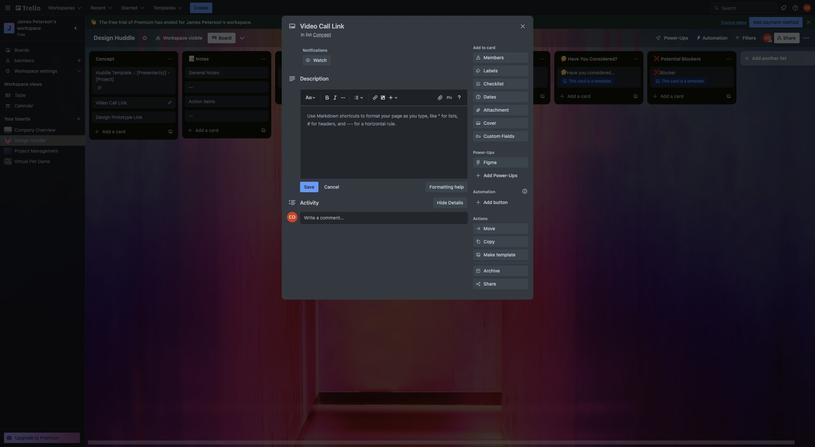 Task type: locate. For each thing, give the bounding box(es) containing it.
1 vertical spatial sm image
[[475, 159, 482, 166]]

0 horizontal spatial list
[[306, 32, 312, 37]]

video call link
[[96, 100, 127, 106]]

0 vertical spatial christina overa (christinaovera) image
[[804, 4, 812, 12]]

a down 🙋question [what about...?]
[[498, 79, 501, 84]]

boards link
[[0, 45, 85, 55]]

3 template. from the left
[[595, 79, 612, 84]]

add down 'figma'
[[484, 173, 493, 178]]

0 vertical spatial premium
[[134, 19, 154, 25]]

card down 🤔have you considered...
[[581, 93, 591, 99]]

2 vertical spatial sm image
[[475, 226, 482, 232]]

sm image left the archive
[[475, 268, 482, 274]]

add left the payment
[[754, 19, 762, 25]]

template. down 👍positive [i really liked...] link
[[315, 79, 333, 84]]

0 vertical spatial share
[[784, 35, 796, 41]]

1 vertical spatial share button
[[473, 279, 528, 289]]

add power-ups
[[484, 173, 518, 178]]

0 vertical spatial ups
[[680, 35, 689, 41]]

huddle template :: [presenter(s)] - [project]
[[96, 70, 170, 82]]

0 horizontal spatial share button
[[473, 279, 528, 289]]

ups left automation button
[[680, 35, 689, 41]]

🙋question [what about...?] link
[[468, 69, 544, 76]]

is down 🙋question [what about...?]
[[494, 79, 497, 84]]

template. down 🙋question [what about...?] link
[[502, 79, 519, 84]]

🙋question [what about...?]
[[468, 70, 528, 75]]

add a card down checklist at top
[[475, 93, 498, 99]]

share for left share button
[[484, 281, 496, 287]]

template.
[[315, 79, 333, 84], [502, 79, 519, 84], [595, 79, 612, 84], [688, 79, 705, 84]]

search image
[[715, 5, 720, 10]]

0 horizontal spatial members
[[14, 58, 34, 63]]

you
[[579, 70, 587, 75]]

a down you
[[578, 93, 580, 99]]

labels link
[[473, 66, 528, 76]]

show menu image
[[803, 35, 810, 41]]

free
[[109, 19, 117, 25]]

0 horizontal spatial workspace
[[17, 25, 41, 31]]

add power-ups link
[[473, 170, 528, 181]]

0 horizontal spatial james
[[17, 19, 31, 24]]

design down video
[[96, 114, 110, 120]]

1 horizontal spatial premium
[[134, 19, 154, 25]]

design up project
[[14, 138, 29, 143]]

2 sm image from the top
[[475, 159, 482, 166]]

None text field
[[297, 20, 513, 32]]

premium right the upgrade
[[40, 435, 59, 441]]

watch button
[[303, 55, 331, 66]]

concept link
[[313, 32, 331, 37]]

0 notifications image
[[780, 4, 788, 12]]

share button
[[775, 33, 800, 43], [473, 279, 528, 289]]

this for 👍positive
[[290, 79, 298, 84]]

power-ups
[[665, 35, 689, 41], [473, 150, 495, 155]]

open help dialog image
[[456, 94, 464, 102]]

link inside "design prototype link" link
[[134, 114, 142, 120]]

1 is from the left
[[308, 79, 311, 84]]

add down design prototype link at the top of page
[[102, 129, 111, 134]]

workspace inside button
[[163, 35, 187, 41]]

power-
[[665, 35, 680, 41], [473, 150, 487, 155], [494, 173, 509, 178]]

automation up add button
[[473, 189, 496, 194]]

christina overa (christinaovera) image
[[804, 4, 812, 12], [763, 33, 773, 43]]

dates
[[484, 94, 496, 100]]

another
[[763, 55, 779, 61]]

make template
[[484, 252, 516, 258]]

card up 'labels'
[[487, 45, 496, 50]]

this card is a template. down ❌blocker link
[[662, 79, 705, 84]]

1 horizontal spatial james
[[186, 19, 201, 25]]

design huddle down company overview
[[14, 138, 46, 143]]

2 horizontal spatial ups
[[680, 35, 689, 41]]

members for members link to the left
[[14, 58, 34, 63]]

1 vertical spatial design
[[96, 114, 110, 120]]

concept
[[313, 32, 331, 37]]

template. for considered...
[[595, 79, 612, 84]]

christina overa (christinaovera) image
[[287, 212, 298, 223]]

👍positive
[[282, 70, 304, 75]]

1 this from the left
[[290, 79, 298, 84]]

sm image left watch
[[305, 57, 311, 64]]

share
[[784, 35, 796, 41], [484, 281, 496, 287]]

Write a comment text field
[[300, 212, 468, 224]]

1 vertical spatial premium
[[40, 435, 59, 441]]

1 vertical spatial workspace
[[4, 81, 28, 87]]

hide details
[[437, 200, 464, 206]]

👋 the free trial of premium has ended for james peterson's workspace .
[[90, 19, 252, 25]]

this down ❌blocker
[[662, 79, 670, 84]]

project management
[[14, 148, 58, 154]]

members link
[[473, 52, 528, 63], [0, 55, 85, 66]]

add
[[754, 19, 762, 25], [473, 45, 481, 50], [753, 55, 761, 61], [288, 93, 297, 99], [382, 93, 390, 99], [475, 93, 483, 99], [568, 93, 576, 99], [661, 93, 670, 99], [195, 128, 204, 133], [102, 129, 111, 134], [484, 173, 493, 178], [484, 200, 493, 205]]

workspace
[[163, 35, 187, 41], [4, 81, 28, 87]]

create from template… image
[[354, 94, 359, 99], [447, 94, 452, 99], [540, 94, 546, 99], [633, 94, 639, 99], [726, 94, 732, 99], [261, 128, 266, 133]]

add left 'button' on the top
[[484, 200, 493, 205]]

create from template… image for [what
[[540, 94, 546, 99]]

company overview
[[14, 127, 55, 133]]

sm image left copy
[[475, 239, 482, 245]]

copy link
[[473, 237, 528, 247]]

template. down ❌blocker link
[[688, 79, 705, 84]]

sm image left 'labels'
[[475, 68, 482, 74]]

add a card for 🙋question [what about...?]
[[475, 93, 498, 99]]

ups up add button 'button'
[[509, 173, 518, 178]]

huddle
[[115, 34, 135, 41], [96, 70, 111, 75], [30, 138, 46, 143]]

1 horizontal spatial huddle
[[96, 70, 111, 75]]

this
[[290, 79, 298, 84], [476, 79, 484, 84], [569, 79, 577, 84], [662, 79, 670, 84]]

add a card down description
[[288, 93, 312, 99]]

is for [i
[[308, 79, 311, 84]]

this card is a template. for [i
[[290, 79, 333, 84]]

sm image down 🙋question
[[475, 81, 482, 87]]

add a card button
[[278, 91, 351, 102], [371, 91, 445, 102], [464, 91, 538, 102], [557, 91, 631, 102], [650, 91, 724, 102], [185, 125, 258, 136], [92, 127, 165, 137]]

link
[[118, 100, 127, 106], [134, 114, 142, 120]]

sm image for archive
[[475, 268, 482, 274]]

workspace down 👋 the free trial of premium has ended for james peterson's workspace .
[[163, 35, 187, 41]]

1 horizontal spatial automation
[[703, 35, 728, 41]]

add a card for 🤔have you considered...
[[568, 93, 591, 99]]

2 this from the left
[[476, 79, 484, 84]]

filters button
[[733, 33, 758, 43]]

2 vertical spatial design
[[14, 138, 29, 143]]

0 horizontal spatial power-ups
[[473, 150, 495, 155]]

method
[[783, 19, 799, 25]]

2 vertical spatial power-
[[494, 173, 509, 178]]

3 this card is a template. from the left
[[569, 79, 612, 84]]

members link down boards
[[0, 55, 85, 66]]

create from template… image for you
[[633, 94, 639, 99]]

1 horizontal spatial workspace
[[163, 35, 187, 41]]

sm image inside checklist link
[[475, 81, 482, 87]]

card down description
[[302, 93, 312, 99]]

peterson's up boards link
[[33, 19, 56, 24]]

calendar
[[14, 103, 33, 109]]

0 horizontal spatial share
[[484, 281, 496, 287]]

add down the 🤔have
[[568, 93, 576, 99]]

a right "image"
[[391, 93, 394, 99]]

filters
[[743, 35, 757, 41]]

list right another
[[781, 55, 787, 61]]

formatting
[[430, 184, 454, 190]]

🤔have
[[561, 70, 578, 75]]

1 sm image from the top
[[475, 81, 482, 87]]

sm image inside cover link
[[475, 120, 482, 127]]

add a card down items
[[195, 128, 219, 133]]

sm image for move
[[475, 226, 482, 232]]

1 vertical spatial list
[[781, 55, 787, 61]]

-- up action
[[189, 84, 193, 90]]

sm image inside watch button
[[305, 57, 311, 64]]

design for design huddle link
[[14, 138, 29, 143]]

add a card down you
[[568, 93, 591, 99]]

2 template. from the left
[[502, 79, 519, 84]]

banner
[[85, 16, 816, 29]]

1 -- link from the top
[[189, 84, 265, 90]]

pet
[[29, 159, 36, 164]]

3 is from the left
[[587, 79, 590, 84]]

boards
[[14, 47, 29, 53]]

link right call
[[118, 100, 127, 106]]

sm image down 'add to card' on the top right of the page
[[475, 54, 482, 61]]

::
[[133, 70, 135, 75]]

power-ups inside button
[[665, 35, 689, 41]]

huddle up project management
[[30, 138, 46, 143]]

1 horizontal spatial design huddle
[[94, 34, 135, 41]]

add down ❌blocker
[[661, 93, 670, 99]]

1 horizontal spatial peterson's
[[202, 19, 226, 25]]

members down boards
[[14, 58, 34, 63]]

sm image for labels
[[475, 68, 482, 74]]

members up 'labels'
[[484, 55, 504, 60]]

1 vertical spatial ups
[[487, 150, 495, 155]]

0 vertical spatial workspace
[[227, 19, 251, 25]]

0 horizontal spatial design huddle
[[14, 138, 46, 143]]

0 horizontal spatial to
[[35, 435, 39, 441]]

2 is from the left
[[494, 79, 497, 84]]

action items
[[189, 99, 215, 104]]

sm image left cover
[[475, 120, 482, 127]]

1 horizontal spatial christina overa (christinaovera) image
[[804, 4, 812, 12]]

james right for
[[186, 19, 201, 25]]

1 vertical spatial -- link
[[189, 113, 265, 119]]

0 horizontal spatial huddle
[[30, 138, 46, 143]]

2 this card is a template. from the left
[[476, 79, 519, 84]]

--
[[189, 84, 193, 90], [189, 113, 193, 119]]

sm image inside archive link
[[475, 268, 482, 274]]

1 vertical spatial link
[[134, 114, 142, 120]]

sm image inside 'move' link
[[475, 226, 482, 232]]

items
[[204, 99, 215, 104]]

add left another
[[753, 55, 761, 61]]

is down ❌blocker link
[[680, 79, 684, 84]]

1 horizontal spatial ups
[[509, 173, 518, 178]]

3 this from the left
[[569, 79, 577, 84]]

this card is a template. down 🙋question [what about...?]
[[476, 79, 519, 84]]

premium right "of"
[[134, 19, 154, 25]]

card down 'labels'
[[485, 79, 493, 84]]

to right the upgrade
[[35, 435, 39, 441]]

-- link down action items 'link'
[[189, 113, 265, 119]]

0 horizontal spatial automation
[[473, 189, 496, 194]]

members for the rightmost members link
[[484, 55, 504, 60]]

1 horizontal spatial workspace
[[227, 19, 251, 25]]

1 vertical spatial share
[[484, 281, 496, 287]]

0 vertical spatial share button
[[775, 33, 800, 43]]

share down method
[[784, 35, 796, 41]]

huddle down trial
[[115, 34, 135, 41]]

0 vertical spatial huddle
[[115, 34, 135, 41]]

1 vertical spatial to
[[35, 435, 39, 441]]

2 horizontal spatial power-
[[665, 35, 680, 41]]

0 vertical spatial sm image
[[475, 81, 482, 87]]

customize views image
[[239, 35, 245, 41]]

sm image
[[694, 33, 703, 42], [475, 54, 482, 61], [305, 57, 311, 64], [475, 68, 482, 74], [475, 120, 482, 127], [475, 239, 482, 245], [475, 252, 482, 258], [475, 268, 482, 274]]

link inside video call link link
[[118, 100, 127, 106]]

link down video call link link
[[134, 114, 142, 120]]

share down the archive
[[484, 281, 496, 287]]

2 -- from the top
[[189, 113, 193, 119]]

christina overa (christinaovera) image down the payment
[[763, 33, 773, 43]]

sm image for automation
[[694, 33, 703, 42]]

0 horizontal spatial christina overa (christinaovera) image
[[763, 33, 773, 43]]

is down 👍positive [i really liked...] at the left
[[308, 79, 311, 84]]

view markdown image
[[446, 94, 453, 101]]

automation down explore
[[703, 35, 728, 41]]

1 horizontal spatial members
[[484, 55, 504, 60]]

1 template. from the left
[[315, 79, 333, 84]]

create from template… image for [i
[[354, 94, 359, 99]]

0 vertical spatial automation
[[703, 35, 728, 41]]

1 vertical spatial --
[[189, 113, 193, 119]]

[i
[[306, 70, 308, 75]]

0 horizontal spatial peterson's
[[33, 19, 56, 24]]

add a card for ❌blocker
[[661, 93, 684, 99]]

sm image inside automation button
[[694, 33, 703, 42]]

workspace up table
[[4, 81, 28, 87]]

🤔have you considered...
[[561, 70, 615, 75]]

template. down the considered...
[[595, 79, 612, 84]]

open information menu image
[[793, 5, 799, 11]]

to up 'labels'
[[482, 45, 486, 50]]

0 vertical spatial list
[[306, 32, 312, 37]]

james inside banner
[[186, 19, 201, 25]]

members
[[484, 55, 504, 60], [14, 58, 34, 63]]

workspace views
[[4, 81, 42, 87]]

payment
[[763, 19, 782, 25]]

0 vertical spatial design
[[94, 34, 113, 41]]

2 vertical spatial huddle
[[30, 138, 46, 143]]

sm image inside members link
[[475, 54, 482, 61]]

sm image left make
[[475, 252, 482, 258]]

in list concept
[[301, 32, 331, 37]]

general notes: link
[[189, 69, 265, 76]]

virtual pet game
[[14, 159, 50, 164]]

1 horizontal spatial power-ups
[[665, 35, 689, 41]]

premium
[[134, 19, 154, 25], [40, 435, 59, 441]]

is down 🤔have you considered...
[[587, 79, 590, 84]]

1 this card is a template. from the left
[[290, 79, 333, 84]]

0 horizontal spatial ups
[[487, 150, 495, 155]]

workspace visible button
[[151, 33, 206, 43]]

Main content area, start typing to enter text. text field
[[307, 112, 461, 128]]

design huddle inside text field
[[94, 34, 135, 41]]

sm image for copy
[[475, 239, 482, 245]]

this down 🙋question
[[476, 79, 484, 84]]

christina overa (christinaovera) image right open information menu 'image'
[[804, 4, 812, 12]]

bold ⌘b image
[[324, 94, 331, 102]]

this down the 🤔have
[[569, 79, 577, 84]]

peterson's up board link
[[202, 19, 226, 25]]

huddle inside 'huddle template :: [presenter(s)] - [project]'
[[96, 70, 111, 75]]

this down 👍positive at top
[[290, 79, 298, 84]]

table link
[[14, 92, 81, 99]]

sm image inside labels link
[[475, 68, 482, 74]]

automation
[[703, 35, 728, 41], [473, 189, 496, 194]]

1 vertical spatial huddle
[[96, 70, 111, 75]]

general notes:
[[189, 70, 220, 75]]

1 -- from the top
[[189, 84, 193, 90]]

2 vertical spatial ups
[[509, 173, 518, 178]]

card right "image"
[[395, 93, 405, 99]]

👋
[[90, 19, 96, 25]]

this card is a template. for you
[[569, 79, 612, 84]]

premium inside banner
[[134, 19, 154, 25]]

1 vertical spatial power-
[[473, 150, 487, 155]]

1 horizontal spatial share
[[784, 35, 796, 41]]

add a card right link icon on the top left of page
[[382, 93, 405, 99]]

design huddle down free
[[94, 34, 135, 41]]

design huddle
[[94, 34, 135, 41], [14, 138, 46, 143]]

2 horizontal spatial huddle
[[115, 34, 135, 41]]

plans
[[737, 20, 747, 25]]

your
[[4, 116, 14, 122]]

move link
[[473, 224, 528, 234]]

add a card down ❌blocker
[[661, 93, 684, 99]]

0 vertical spatial link
[[118, 100, 127, 106]]

sm image for watch
[[305, 57, 311, 64]]

1 vertical spatial workspace
[[17, 25, 41, 31]]

primary element
[[0, 0, 816, 16]]

of
[[128, 19, 133, 25]]

2 -- link from the top
[[189, 113, 265, 119]]

0 vertical spatial to
[[482, 45, 486, 50]]

editor toolbar toolbar
[[304, 92, 465, 103]]

a
[[312, 79, 314, 84], [498, 79, 501, 84], [592, 79, 594, 84], [685, 79, 687, 84], [298, 93, 301, 99], [391, 93, 394, 99], [485, 93, 487, 99], [578, 93, 580, 99], [671, 93, 673, 99], [205, 128, 208, 133], [112, 129, 115, 134]]

-
[[168, 70, 170, 75], [189, 84, 191, 90], [191, 84, 193, 90], [189, 113, 191, 119], [191, 113, 193, 119]]

sm image inside copy link
[[475, 239, 482, 245]]

sm image inside make template link
[[475, 252, 482, 258]]

0 vertical spatial design huddle
[[94, 34, 135, 41]]

share for the right share button
[[784, 35, 796, 41]]

list right "in"
[[306, 32, 312, 37]]

0 vertical spatial --
[[189, 84, 193, 90]]

1 horizontal spatial to
[[482, 45, 486, 50]]

the
[[99, 19, 107, 25]]

0 horizontal spatial link
[[118, 100, 127, 106]]

sm image
[[475, 81, 482, 87], [475, 159, 482, 166], [475, 226, 482, 232]]

4 is from the left
[[680, 79, 684, 84]]

huddle up the [project]
[[96, 70, 111, 75]]

0 vertical spatial -- link
[[189, 84, 265, 90]]

a down ❌blocker link
[[685, 79, 687, 84]]

workspace inside james peterson's workspace free
[[17, 25, 41, 31]]

0 horizontal spatial workspace
[[4, 81, 28, 87]]

members link up labels link
[[473, 52, 528, 63]]

add a card button for 👍positive [i really liked...]
[[278, 91, 351, 102]]

share button down method
[[775, 33, 800, 43]]

sm image right power-ups button
[[694, 33, 703, 42]]

0 vertical spatial power-
[[665, 35, 680, 41]]

card down you
[[578, 79, 586, 84]]

this for 🙋question
[[476, 79, 484, 84]]

3 sm image from the top
[[475, 226, 482, 232]]

list
[[306, 32, 312, 37], [781, 55, 787, 61]]

cancel button
[[321, 182, 343, 192]]

lists image
[[353, 94, 361, 102]]

0 vertical spatial power-ups
[[665, 35, 689, 41]]

-- link down general notes: link on the left top of the page
[[189, 84, 265, 90]]

star or unstar board image
[[142, 35, 147, 41]]

a down really
[[312, 79, 314, 84]]

1 horizontal spatial share button
[[775, 33, 800, 43]]

archive link
[[473, 266, 528, 276]]

-- link
[[189, 84, 265, 90], [189, 113, 265, 119]]

1 horizontal spatial link
[[134, 114, 142, 120]]

ups up 'figma'
[[487, 150, 495, 155]]

1 horizontal spatial list
[[781, 55, 787, 61]]

add a card button for 🙋question [what about...?]
[[464, 91, 538, 102]]

add board image
[[76, 116, 81, 122]]

add to card
[[473, 45, 496, 50]]

this card is a template. down 🤔have you considered...
[[569, 79, 612, 84]]

banner containing 👋
[[85, 16, 816, 29]]

prototype
[[112, 114, 132, 120]]

for
[[179, 19, 185, 25]]

0 vertical spatial workspace
[[163, 35, 187, 41]]

template
[[497, 252, 516, 258]]



Task type: describe. For each thing, give the bounding box(es) containing it.
general
[[189, 70, 205, 75]]

a down design prototype link at the top of page
[[112, 129, 115, 134]]

link for video call link
[[118, 100, 127, 106]]

to for card
[[482, 45, 486, 50]]

1 vertical spatial design huddle
[[14, 138, 46, 143]]

sm image for make template
[[475, 252, 482, 258]]

video
[[96, 100, 108, 106]]

🙋question
[[468, 70, 493, 75]]

workspace inside banner
[[227, 19, 251, 25]]

add a card button for ❌blocker
[[650, 91, 724, 102]]

save button
[[300, 182, 319, 192]]

activity
[[300, 200, 319, 206]]

hide
[[437, 200, 447, 206]]

power- inside button
[[665, 35, 680, 41]]

card down ❌blocker link
[[675, 93, 684, 99]]

virtual
[[14, 159, 28, 164]]

add payment method button
[[750, 17, 803, 28]]

add button
[[484, 200, 508, 205]]

wave image
[[90, 19, 96, 25]]

1 vertical spatial power-ups
[[473, 150, 495, 155]]

design huddle link
[[14, 137, 81, 144]]

👍positive [i really liked...] link
[[282, 69, 358, 76]]

trial
[[119, 19, 127, 25]]

ups inside add power-ups link
[[509, 173, 518, 178]]

add down action items
[[195, 128, 204, 133]]

a left text styles "image"
[[298, 93, 301, 99]]

Search field
[[720, 3, 777, 13]]

add a card button for 🤔have you considered...
[[557, 91, 631, 102]]

make template link
[[473, 250, 528, 260]]

christina overa (christinaovera) image inside 'primary' element
[[804, 4, 812, 12]]

james peterson's workspace link
[[17, 19, 58, 31]]

card down prototype
[[116, 129, 126, 134]]

really
[[310, 70, 321, 75]]

1 vertical spatial automation
[[473, 189, 496, 194]]

add a card button for general notes:
[[185, 125, 258, 136]]

attachment button
[[473, 105, 528, 115]]

fields
[[502, 133, 515, 139]]

this for 🤔have
[[569, 79, 577, 84]]

considered...
[[588, 70, 615, 75]]

company
[[14, 127, 34, 133]]

sm image for cover
[[475, 120, 482, 127]]

board link
[[208, 33, 236, 43]]

-- for second -- "link" from the bottom of the page
[[189, 84, 193, 90]]

image image
[[379, 94, 387, 102]]

power-ups button
[[651, 33, 693, 43]]

formatting help
[[430, 184, 464, 190]]

text styles image
[[305, 94, 313, 102]]

description
[[300, 76, 329, 82]]

link image
[[371, 94, 379, 102]]

save
[[304, 184, 315, 190]]

is for [what
[[494, 79, 497, 84]]

custom fields
[[484, 133, 515, 139]]

1 horizontal spatial power-
[[494, 173, 509, 178]]

formatting help link
[[426, 182, 468, 192]]

design for "design prototype link" link
[[96, 114, 110, 120]]

board
[[219, 35, 232, 41]]

to for premium
[[35, 435, 39, 441]]

add a card down design prototype link at the top of page
[[102, 129, 126, 134]]

this card is a template. for [what
[[476, 79, 519, 84]]

sm image for members
[[475, 54, 482, 61]]

list inside button
[[781, 55, 787, 61]]

add right link icon on the top left of page
[[382, 93, 390, 99]]

template. for really
[[315, 79, 333, 84]]

notes:
[[207, 70, 220, 75]]

Board name text field
[[90, 33, 138, 43]]

overview
[[36, 127, 55, 133]]

a down 🤔have you considered...
[[592, 79, 594, 84]]

workspace for workspace views
[[4, 81, 28, 87]]

copy
[[484, 239, 495, 245]]

upgrade
[[15, 435, 33, 441]]

1 horizontal spatial members link
[[473, 52, 528, 63]]

details
[[449, 200, 464, 206]]

peterson's inside james peterson's workspace free
[[33, 19, 56, 24]]

4 template. from the left
[[688, 79, 705, 84]]

views
[[30, 81, 42, 87]]

add inside add button 'button'
[[484, 200, 493, 205]]

notifications
[[303, 48, 328, 53]]

add inside add payment method "button"
[[754, 19, 762, 25]]

4 this card is a template. from the left
[[662, 79, 705, 84]]

attach and insert link image
[[437, 94, 444, 101]]

ups inside power-ups button
[[680, 35, 689, 41]]

add a card for general notes:
[[195, 128, 219, 133]]

upgrade to premium
[[15, 435, 59, 441]]

more formatting image
[[339, 94, 347, 102]]

j
[[7, 24, 11, 32]]

[presenter(s)]
[[137, 70, 166, 75]]

create button
[[190, 3, 212, 13]]

create from template… image for notes:
[[261, 128, 266, 133]]

link for design prototype link
[[134, 114, 142, 120]]

add up 🙋question
[[473, 45, 481, 50]]

figma
[[484, 160, 497, 165]]

👍positive [i really liked...]
[[282, 70, 338, 75]]

[what
[[494, 70, 507, 75]]

action
[[189, 99, 202, 104]]

make
[[484, 252, 495, 258]]

hide details link
[[433, 198, 467, 208]]

0 horizontal spatial premium
[[40, 435, 59, 441]]

template. for about...?]
[[502, 79, 519, 84]]

a down ❌blocker
[[671, 93, 673, 99]]

.
[[251, 19, 252, 25]]

james peterson's workspace free
[[17, 19, 58, 37]]

card down ❌blocker
[[671, 79, 679, 84]]

cover link
[[473, 118, 528, 129]]

custom
[[484, 133, 501, 139]]

video call link link
[[96, 100, 172, 106]]

0 horizontal spatial power-
[[473, 150, 487, 155]]

add a card for 👍positive [i really liked...]
[[288, 93, 312, 99]]

🤔have you considered... link
[[561, 69, 637, 76]]

card down items
[[209, 128, 219, 133]]

workspace visible
[[163, 35, 202, 41]]

template
[[112, 70, 132, 75]]

huddle template :: [presenter(s)] - [project] link
[[96, 69, 172, 83]]

sm image for checklist
[[475, 81, 482, 87]]

call
[[109, 100, 117, 106]]

add left text styles "image"
[[288, 93, 297, 99]]

edit card image
[[167, 100, 172, 105]]

visible
[[189, 35, 202, 41]]

❌blocker
[[654, 70, 676, 75]]

virtual pet game link
[[14, 158, 81, 165]]

1 vertical spatial christina overa (christinaovera) image
[[763, 33, 773, 43]]

4 this from the left
[[662, 79, 670, 84]]

- inside 'huddle template :: [presenter(s)] - [project]'
[[168, 70, 170, 75]]

-- for first -- "link" from the bottom of the page
[[189, 113, 193, 119]]

card down checklist at top
[[488, 93, 498, 99]]

huddle inside text field
[[115, 34, 135, 41]]

a down checklist at top
[[485, 93, 487, 99]]

add left dates
[[475, 93, 483, 99]]

add inside add another list button
[[753, 55, 761, 61]]

design inside text field
[[94, 34, 113, 41]]

design prototype link
[[96, 114, 142, 120]]

is for you
[[587, 79, 590, 84]]

boards
[[15, 116, 30, 122]]

j link
[[4, 23, 14, 33]]

dates button
[[473, 92, 528, 102]]

explore plans
[[722, 20, 747, 25]]

italic ⌘i image
[[331, 94, 339, 102]]

watch
[[313, 57, 327, 63]]

explore plans button
[[722, 19, 747, 27]]

0 horizontal spatial members link
[[0, 55, 85, 66]]

card down '[i'
[[299, 79, 307, 84]]

attachment
[[484, 107, 509, 113]]

free
[[17, 32, 25, 37]]

create from template… image
[[168, 129, 173, 134]]

upgrade to premium link
[[4, 433, 80, 444]]

james inside james peterson's workspace free
[[17, 19, 31, 24]]

game
[[38, 159, 50, 164]]

management
[[31, 148, 58, 154]]

a down items
[[205, 128, 208, 133]]

add another list button
[[741, 51, 816, 66]]

workspace for workspace visible
[[163, 35, 187, 41]]

peterson's inside banner
[[202, 19, 226, 25]]

sm image for figma
[[475, 159, 482, 166]]

create
[[194, 5, 209, 10]]

add inside add power-ups link
[[484, 173, 493, 178]]

explore
[[722, 20, 736, 25]]

your boards with 4 items element
[[4, 115, 66, 123]]

archive
[[484, 268, 500, 274]]

automation inside automation button
[[703, 35, 728, 41]]



Task type: vqa. For each thing, say whether or not it's contained in the screenshot.
bottommost that
no



